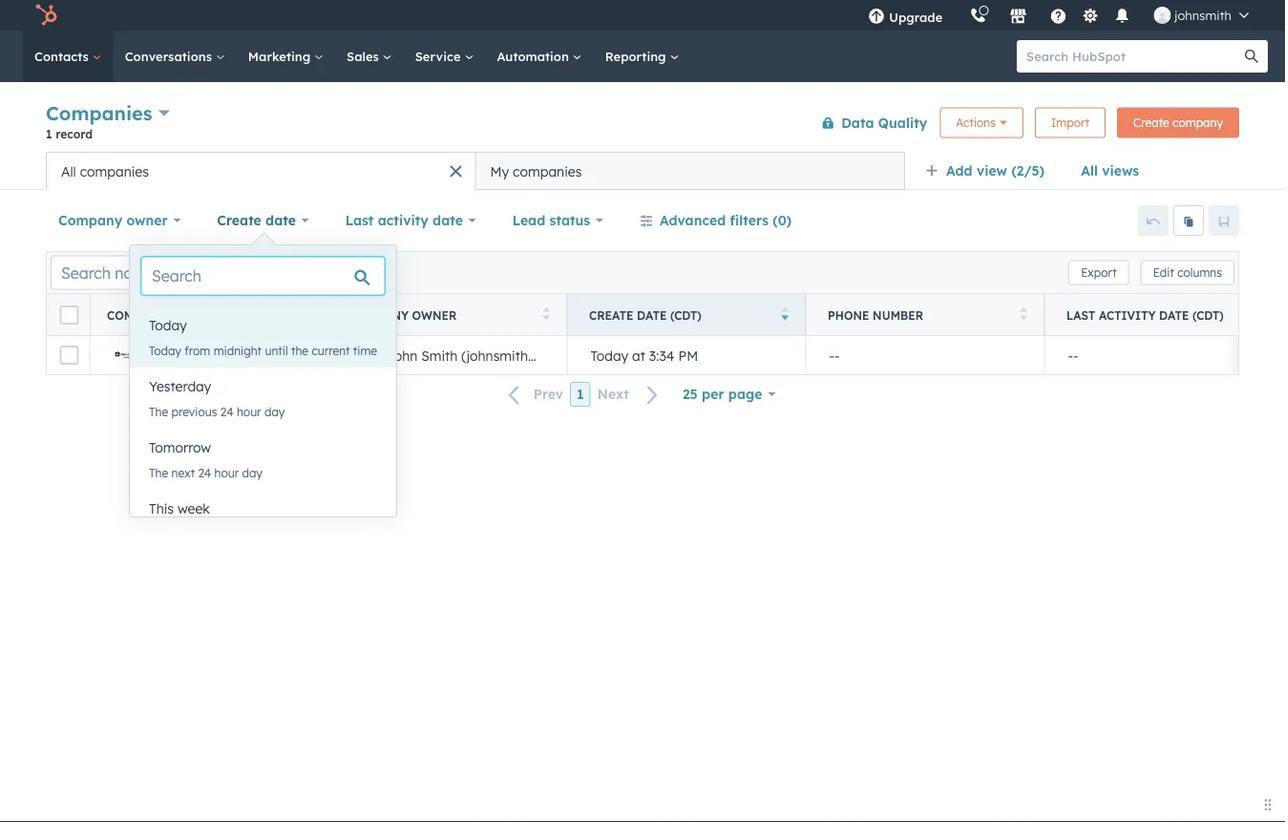 Task type: vqa. For each thing, say whether or not it's contained in the screenshot.


Task type: describe. For each thing, give the bounding box(es) containing it.
companies banner
[[46, 98, 1240, 152]]

companies for all companies
[[80, 163, 149, 180]]

press to sort. element for phone number
[[1021, 307, 1028, 323]]

25
[[683, 386, 698, 403]]

create date (cdt)
[[589, 308, 702, 322]]

the for yesterday
[[149, 405, 168, 419]]

today for today today from midnight until the current time
[[149, 317, 187, 334]]

all for all companies
[[61, 163, 76, 180]]

company owner button
[[46, 202, 193, 240]]

1 button
[[570, 382, 591, 407]]

-- button
[[806, 336, 1045, 374]]

all views
[[1081, 162, 1140, 179]]

day for yesterday
[[265, 405, 285, 419]]

settings image
[[1082, 8, 1099, 25]]

prev
[[534, 386, 564, 403]]

conversations
[[125, 48, 216, 64]]

activity
[[1099, 308, 1156, 322]]

last activity date button
[[333, 202, 489, 240]]

upgrade
[[889, 9, 943, 25]]

export
[[1081, 266, 1117, 280]]

john smith (johnsmith43233@gmail.com)
[[386, 347, 649, 364]]

my companies
[[490, 163, 582, 180]]

tomorrow the next 24 hour day
[[149, 439, 263, 480]]

conversations link
[[113, 31, 237, 82]]

actions
[[956, 116, 996, 130]]

company left name
[[107, 308, 165, 322]]

view
[[977, 162, 1008, 179]]

the
[[291, 343, 309, 358]]

reporting
[[605, 48, 670, 64]]

create company button
[[1118, 107, 1240, 138]]

add view (2/5)
[[947, 162, 1045, 179]]

week
[[178, 501, 210, 517]]

today today from midnight until the current time
[[149, 317, 377, 358]]

automation link
[[486, 31, 594, 82]]

prev button
[[497, 382, 570, 407]]

my
[[490, 163, 509, 180]]

phone
[[828, 308, 870, 322]]

last for last activity date
[[345, 212, 374, 229]]

(0)
[[773, 212, 792, 229]]

company name
[[107, 308, 203, 322]]

today for today at 3:34 pm
[[591, 347, 629, 364]]

john smith image
[[1154, 7, 1171, 24]]

date inside popup button
[[266, 212, 296, 229]]

2 - from the left
[[835, 347, 840, 364]]

marketing link
[[237, 31, 335, 82]]

24 for yesterday
[[220, 405, 234, 419]]

contacts
[[34, 48, 92, 64]]

john
[[386, 347, 418, 364]]

yesterday button
[[130, 368, 397, 406]]

lead status
[[513, 212, 590, 229]]

john smith (johnsmith43233@gmail.com) button
[[329, 336, 649, 374]]

reporting link
[[594, 31, 691, 82]]

name
[[169, 308, 203, 322]]

create date
[[217, 212, 296, 229]]

number
[[873, 308, 924, 322]]

help image
[[1050, 9, 1067, 26]]

hubspot link
[[23, 4, 72, 27]]

search image
[[1246, 50, 1259, 63]]

1 date from the left
[[637, 308, 667, 322]]

company inside company owner popup button
[[58, 212, 122, 229]]

quality
[[879, 114, 928, 131]]

create company
[[1134, 116, 1224, 130]]

create for create date
[[217, 212, 262, 229]]

2 (cdt) from the left
[[1193, 308, 1224, 322]]

1 (cdt) from the left
[[671, 308, 702, 322]]

contacts link
[[23, 31, 113, 82]]

data quality
[[842, 114, 928, 131]]

4 - from the left
[[1074, 347, 1079, 364]]

press to sort. image for first press to sort. 'element'
[[304, 307, 311, 320]]

smith
[[421, 347, 458, 364]]

edit columns
[[1154, 266, 1223, 280]]

sales
[[347, 48, 383, 64]]

lead
[[513, 212, 546, 229]]

1 record
[[46, 127, 93, 141]]

day for tomorrow
[[242, 466, 263, 480]]

today button
[[130, 307, 397, 345]]

yesterday the previous 24 hour day
[[149, 378, 285, 419]]

next
[[598, 386, 629, 403]]

Search search field
[[141, 257, 385, 295]]

phone number
[[828, 308, 924, 322]]

(2/5)
[[1012, 162, 1045, 179]]

filters
[[730, 212, 769, 229]]

data
[[842, 114, 874, 131]]

advanced filters (0)
[[660, 212, 792, 229]]

marketplaces image
[[1010, 9, 1027, 26]]

midnight
[[214, 343, 262, 358]]

calling icon image
[[970, 7, 987, 25]]

export button
[[1069, 260, 1130, 285]]

advanced
[[660, 212, 726, 229]]

status
[[550, 212, 590, 229]]

create for create date (cdt)
[[589, 308, 634, 322]]

settings link
[[1079, 5, 1103, 25]]

2 -- from the left
[[1068, 347, 1079, 364]]

press to sort. image
[[1021, 307, 1028, 320]]

1 - from the left
[[830, 347, 835, 364]]

pagination navigation
[[497, 382, 670, 407]]

25 per page button
[[670, 375, 788, 414]]

1 vertical spatial company owner
[[351, 308, 457, 322]]

(johnsmith43233@gmail.com)
[[462, 347, 649, 364]]

menu containing johnsmith
[[855, 0, 1263, 31]]

last activity date
[[345, 212, 463, 229]]

search button
[[1236, 40, 1268, 73]]

next button
[[591, 382, 670, 407]]

service link
[[404, 31, 486, 82]]

today left "from"
[[149, 343, 181, 358]]



Task type: locate. For each thing, give the bounding box(es) containing it.
0 horizontal spatial press to sort. element
[[304, 307, 311, 323]]

-- down phone
[[830, 347, 840, 364]]

1 for 1 record
[[46, 127, 52, 141]]

0 vertical spatial day
[[265, 405, 285, 419]]

create down 'all companies' button
[[217, 212, 262, 229]]

1 horizontal spatial last
[[1067, 308, 1096, 322]]

johnsmith button
[[1143, 0, 1261, 31]]

company owner down all companies
[[58, 212, 168, 229]]

the inside the tomorrow the next 24 hour day
[[149, 466, 168, 480]]

companies
[[46, 101, 152, 125]]

companies for my companies
[[513, 163, 582, 180]]

0 horizontal spatial press to sort. image
[[304, 307, 311, 320]]

3 - from the left
[[1068, 347, 1074, 364]]

0 horizontal spatial 24
[[198, 466, 211, 480]]

today at 3:34 pm
[[591, 347, 698, 364]]

24 inside yesterday the previous 24 hour day
[[220, 405, 234, 419]]

hour for yesterday
[[237, 405, 261, 419]]

page
[[729, 386, 763, 403]]

press to sort. image up the
[[304, 307, 311, 320]]

1 inside companies banner
[[46, 127, 52, 141]]

sales link
[[335, 31, 404, 82]]

1 -- from the left
[[830, 347, 840, 364]]

25 per page
[[683, 386, 763, 403]]

edit
[[1154, 266, 1175, 280]]

time
[[353, 343, 377, 358]]

1 press to sort. element from the left
[[304, 307, 311, 323]]

2 date from the left
[[1160, 308, 1190, 322]]

-- down "last activity date (cdt)"
[[1068, 347, 1079, 364]]

last
[[345, 212, 374, 229], [1067, 308, 1096, 322]]

1 horizontal spatial (cdt)
[[1193, 308, 1224, 322]]

date right activity at the left of the page
[[433, 212, 463, 229]]

list box containing today
[[130, 307, 397, 551]]

0 vertical spatial owner
[[127, 212, 168, 229]]

1 inside '1' button
[[577, 386, 584, 403]]

1 companies from the left
[[80, 163, 149, 180]]

2 all from the left
[[61, 163, 76, 180]]

data quality button
[[809, 104, 929, 142]]

list box
[[130, 307, 397, 551]]

0 horizontal spatial date
[[266, 212, 296, 229]]

per
[[702, 386, 725, 403]]

tomorrow
[[149, 439, 211, 456]]

johnsmith
[[1175, 7, 1232, 23]]

0 horizontal spatial (cdt)
[[671, 308, 702, 322]]

2 horizontal spatial press to sort. element
[[1021, 307, 1028, 323]]

2 horizontal spatial create
[[1134, 116, 1170, 130]]

this
[[149, 501, 174, 517]]

today up johnsmith link
[[149, 317, 187, 334]]

day inside yesterday the previous 24 hour day
[[265, 405, 285, 419]]

this week button
[[130, 490, 397, 528]]

marketplaces button
[[998, 0, 1039, 31]]

create left company
[[1134, 116, 1170, 130]]

company owner
[[58, 212, 168, 229], [351, 308, 457, 322]]

owner up smith
[[412, 308, 457, 322]]

company owner up john
[[351, 308, 457, 322]]

3 press to sort. element from the left
[[1021, 307, 1028, 323]]

upgrade image
[[868, 9, 886, 26]]

import button
[[1035, 107, 1106, 138]]

1 horizontal spatial press to sort. image
[[543, 307, 550, 320]]

actions button
[[940, 107, 1024, 138]]

the left next
[[149, 466, 168, 480]]

date
[[266, 212, 296, 229], [433, 212, 463, 229]]

my companies button
[[476, 152, 906, 190]]

tomorrow button
[[130, 429, 397, 467]]

0 horizontal spatial company owner
[[58, 212, 168, 229]]

create date button
[[205, 202, 322, 240]]

yesterday
[[149, 378, 211, 395]]

1 horizontal spatial 24
[[220, 405, 234, 419]]

all views link
[[1069, 152, 1152, 190]]

0 vertical spatial last
[[345, 212, 374, 229]]

-
[[830, 347, 835, 364], [835, 347, 840, 364], [1068, 347, 1074, 364], [1074, 347, 1079, 364]]

import
[[1052, 116, 1090, 130]]

1 horizontal spatial companies
[[513, 163, 582, 180]]

0 vertical spatial 24
[[220, 405, 234, 419]]

2 the from the top
[[149, 466, 168, 480]]

0 horizontal spatial all
[[61, 163, 76, 180]]

until
[[265, 343, 288, 358]]

1
[[46, 127, 52, 141], [577, 386, 584, 403]]

create inside popup button
[[217, 212, 262, 229]]

lead status button
[[500, 202, 616, 240]]

columns
[[1178, 266, 1223, 280]]

menu item
[[956, 0, 960, 31]]

menu
[[855, 0, 1263, 31]]

add view (2/5) button
[[913, 152, 1069, 190]]

all for all views
[[1081, 162, 1098, 179]]

notifications button
[[1106, 0, 1139, 31]]

24 right "previous"
[[220, 405, 234, 419]]

0 vertical spatial create
[[1134, 116, 1170, 130]]

edit columns button
[[1141, 260, 1235, 285]]

current
[[312, 343, 350, 358]]

today left at
[[591, 347, 629, 364]]

1 vertical spatial owner
[[412, 308, 457, 322]]

1 horizontal spatial owner
[[412, 308, 457, 322]]

date down 'all companies' button
[[266, 212, 296, 229]]

the for tomorrow
[[149, 466, 168, 480]]

companies up company owner popup button
[[80, 163, 149, 180]]

1 horizontal spatial date
[[433, 212, 463, 229]]

1 vertical spatial last
[[1067, 308, 1096, 322]]

24
[[220, 405, 234, 419], [198, 466, 211, 480]]

hour for tomorrow
[[215, 466, 239, 480]]

1 horizontal spatial company owner
[[351, 308, 457, 322]]

1 horizontal spatial day
[[265, 405, 285, 419]]

1 horizontal spatial press to sort. element
[[543, 307, 550, 323]]

last left activity at the left of the page
[[345, 212, 374, 229]]

activity
[[378, 212, 429, 229]]

0 horizontal spatial day
[[242, 466, 263, 480]]

all inside button
[[61, 163, 76, 180]]

owner up search name, phone, or domain search field
[[127, 212, 168, 229]]

2 press to sort. image from the left
[[543, 307, 550, 320]]

press to sort. image
[[304, 307, 311, 320], [543, 307, 550, 320]]

owner inside popup button
[[127, 212, 168, 229]]

24 right next
[[198, 466, 211, 480]]

press to sort. element for company owner
[[543, 307, 550, 323]]

press to sort. image for press to sort. 'element' corresponding to company owner
[[543, 307, 550, 320]]

descending sort. press to sort ascending. image
[[782, 307, 789, 320]]

--
[[830, 347, 840, 364], [1068, 347, 1079, 364]]

1 press to sort. image from the left
[[304, 307, 311, 320]]

Search HubSpot search field
[[1017, 40, 1251, 73]]

1 vertical spatial the
[[149, 466, 168, 480]]

1 the from the top
[[149, 405, 168, 419]]

day
[[265, 405, 285, 419], [242, 466, 263, 480]]

at
[[632, 347, 646, 364]]

marketing
[[248, 48, 314, 64]]

the down yesterday on the top left of page
[[149, 405, 168, 419]]

1 vertical spatial create
[[217, 212, 262, 229]]

1 horizontal spatial date
[[1160, 308, 1190, 322]]

(cdt) up pm
[[671, 308, 702, 322]]

hour up tomorrow button
[[237, 405, 261, 419]]

1 horizontal spatial --
[[1068, 347, 1079, 364]]

hour right next
[[215, 466, 239, 480]]

0 vertical spatial hour
[[237, 405, 261, 419]]

0 horizontal spatial 1
[[46, 127, 52, 141]]

last for last activity date (cdt)
[[1067, 308, 1096, 322]]

descending sort. press to sort ascending. element
[[782, 307, 789, 323]]

the
[[149, 405, 168, 419], [149, 466, 168, 480]]

last inside popup button
[[345, 212, 374, 229]]

next
[[172, 466, 195, 480]]

1 vertical spatial hour
[[215, 466, 239, 480]]

hubspot image
[[34, 4, 57, 27]]

help button
[[1042, 0, 1075, 31]]

calling icon button
[[962, 3, 995, 28]]

notifications image
[[1114, 9, 1131, 26]]

2 vertical spatial create
[[589, 308, 634, 322]]

24 for tomorrow
[[198, 466, 211, 480]]

hour inside the tomorrow the next 24 hour day
[[215, 466, 239, 480]]

Search name, phone, or domain search field
[[51, 256, 276, 290]]

1 horizontal spatial create
[[589, 308, 634, 322]]

company owner inside popup button
[[58, 212, 168, 229]]

all companies
[[61, 163, 149, 180]]

advanced filters (0) button
[[628, 202, 804, 240]]

1 horizontal spatial all
[[1081, 162, 1098, 179]]

day up tomorrow button
[[265, 405, 285, 419]]

1 left record
[[46, 127, 52, 141]]

date down edit
[[1160, 308, 1190, 322]]

company
[[1173, 116, 1224, 130]]

2 press to sort. element from the left
[[543, 307, 550, 323]]

24 inside the tomorrow the next 24 hour day
[[198, 466, 211, 480]]

press to sort. element
[[304, 307, 311, 323], [543, 307, 550, 323], [1021, 307, 1028, 323]]

this week
[[149, 501, 210, 517]]

date inside popup button
[[433, 212, 463, 229]]

automation
[[497, 48, 573, 64]]

companies right my
[[513, 163, 582, 180]]

0 horizontal spatial owner
[[127, 212, 168, 229]]

0 vertical spatial company owner
[[58, 212, 168, 229]]

2 date from the left
[[433, 212, 463, 229]]

1 all from the left
[[1081, 162, 1098, 179]]

service
[[415, 48, 465, 64]]

add
[[947, 162, 973, 179]]

all down 1 record
[[61, 163, 76, 180]]

from
[[185, 343, 210, 358]]

0 horizontal spatial date
[[637, 308, 667, 322]]

1 right prev
[[577, 386, 584, 403]]

press to sort. image up (johnsmith43233@gmail.com)
[[543, 307, 550, 320]]

last activity date (cdt)
[[1067, 308, 1224, 322]]

record
[[56, 127, 93, 141]]

day inside the tomorrow the next 24 hour day
[[242, 466, 263, 480]]

create for create company
[[1134, 116, 1170, 130]]

the inside yesterday the previous 24 hour day
[[149, 405, 168, 419]]

day up this week button
[[242, 466, 263, 480]]

create up at
[[589, 308, 634, 322]]

1 vertical spatial day
[[242, 466, 263, 480]]

company up time
[[351, 308, 409, 322]]

hour
[[237, 405, 261, 419], [215, 466, 239, 480]]

2 companies from the left
[[513, 163, 582, 180]]

1 for 1
[[577, 386, 584, 403]]

(cdt) down the columns
[[1193, 308, 1224, 322]]

create inside 'button'
[[1134, 116, 1170, 130]]

-- inside button
[[830, 347, 840, 364]]

company down all companies
[[58, 212, 122, 229]]

1 vertical spatial 24
[[198, 466, 211, 480]]

all companies button
[[46, 152, 476, 190]]

hour inside yesterday the previous 24 hour day
[[237, 405, 261, 419]]

1 vertical spatial 1
[[577, 386, 584, 403]]

views
[[1103, 162, 1140, 179]]

0 vertical spatial the
[[149, 405, 168, 419]]

0 horizontal spatial last
[[345, 212, 374, 229]]

date up today at 3:34 pm
[[637, 308, 667, 322]]

0 horizontal spatial --
[[830, 347, 840, 364]]

0 horizontal spatial create
[[217, 212, 262, 229]]

3:34
[[649, 347, 675, 364]]

1 horizontal spatial 1
[[577, 386, 584, 403]]

last down export button
[[1067, 308, 1096, 322]]

0 vertical spatial 1
[[46, 127, 52, 141]]

1 date from the left
[[266, 212, 296, 229]]

0 horizontal spatial companies
[[80, 163, 149, 180]]

all left views
[[1081, 162, 1098, 179]]



